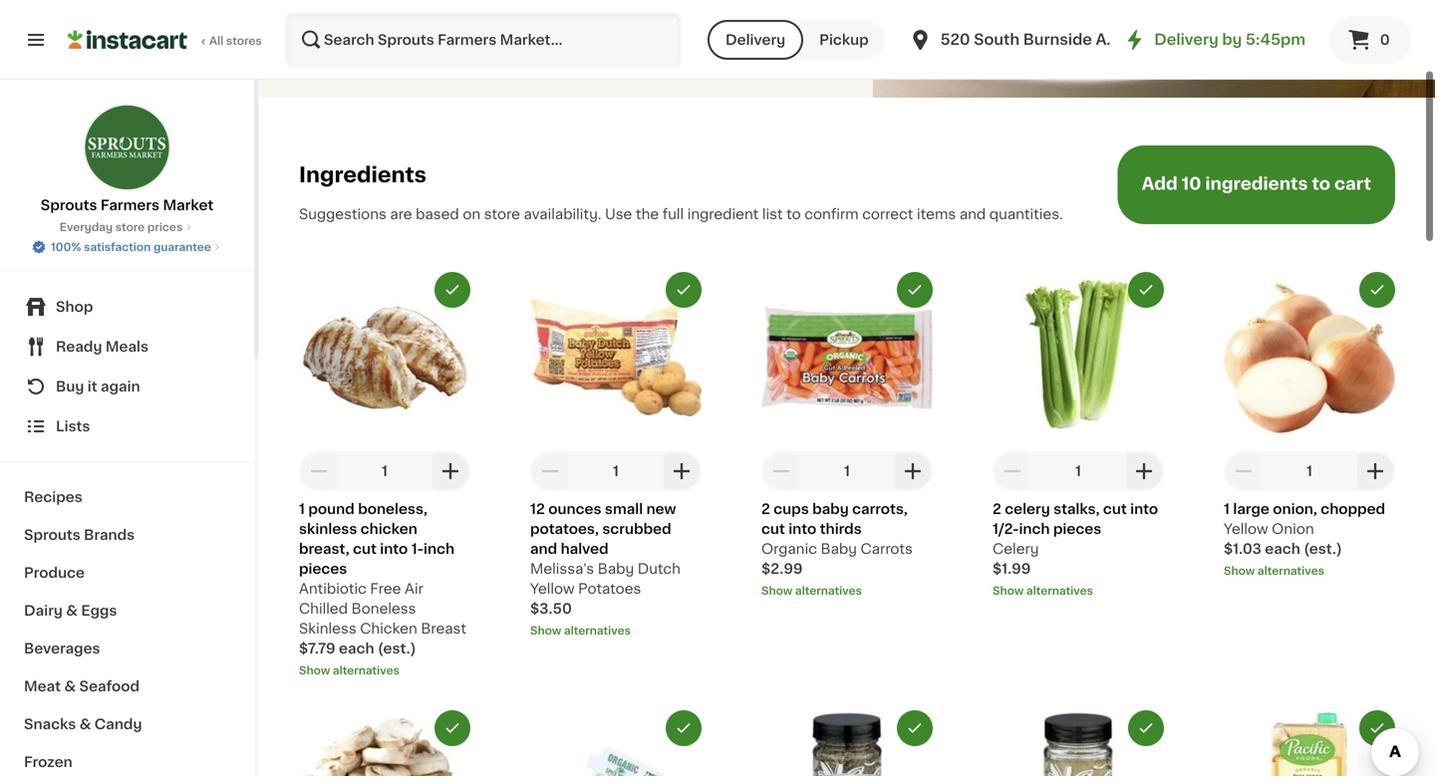 Task type: describe. For each thing, give the bounding box(es) containing it.
ounces
[[548, 502, 602, 516]]

ingredients
[[1205, 175, 1308, 192]]

all stores
[[209, 35, 262, 46]]

yellow inside 12 ounces small new potatoes, scrubbed and halved melissa's baby dutch yellow potatoes $3.50 show alternatives
[[530, 582, 575, 596]]

& for dairy
[[66, 604, 78, 618]]

decrement quantity image for large
[[1232, 459, 1256, 483]]

recipe for save recipe
[[513, 28, 558, 42]]

pieces inside 2 celery stalks, cut into 1/2-inch pieces celery $1.99 show alternatives
[[1053, 522, 1102, 536]]

cups
[[774, 502, 809, 516]]

add
[[1142, 175, 1178, 192]]

$2.99
[[761, 562, 803, 576]]

1 horizontal spatial store
[[484, 207, 520, 221]]

delivery button
[[708, 20, 803, 60]]

store inside 'everyday store prices' link
[[115, 222, 145, 233]]

suggestions are based on store availability. use the full ingredient list to confirm correct items and quantities.
[[299, 207, 1063, 221]]

and inside 12 ounces small new potatoes, scrubbed and halved melissa's baby dutch yellow potatoes $3.50 show alternatives
[[530, 542, 557, 556]]

boneless
[[351, 602, 416, 616]]

small
[[605, 502, 643, 516]]

into inside 1 pound boneless, skinless chicken breast, cut into 1-inch pieces antibiotic free air chilled boneless skinless chicken breast $7.79 each (est.) show alternatives
[[380, 542, 408, 556]]

show inside 1 pound boneless, skinless chicken breast, cut into 1-inch pieces antibiotic free air chilled boneless skinless chicken breast $7.79 each (est.) show alternatives
[[299, 665, 330, 676]]

0 horizontal spatial to
[[787, 207, 801, 221]]

ready meals link
[[12, 327, 242, 367]]

new
[[646, 502, 676, 516]]

everyday store prices link
[[60, 219, 195, 235]]

meat & seafood link
[[12, 668, 242, 706]]

delivery by 5:45pm
[[1154, 32, 1306, 47]]

air
[[405, 582, 423, 596]]

show alternatives button for $1.03 each (est.)
[[1224, 563, 1395, 579]]

thirds
[[820, 522, 862, 536]]

skinless
[[299, 622, 357, 636]]

based
[[416, 207, 459, 221]]

yellow inside 1 large onion, chopped yellow onion $1.03 each (est.) show alternatives
[[1224, 522, 1268, 536]]

again
[[101, 380, 140, 394]]

0 button
[[1330, 16, 1411, 64]]

sprouts farmers market
[[41, 198, 214, 212]]

increment quantity image for 2 cups baby carrots, cut into thirds
[[901, 459, 925, 483]]

guarantee
[[153, 242, 211, 253]]

decrement quantity image for cups
[[769, 459, 793, 483]]

south
[[974, 32, 1020, 47]]

halved
[[561, 542, 609, 556]]

recipe for share recipe
[[370, 28, 416, 42]]

beverages link
[[12, 630, 242, 668]]

share recipe
[[325, 28, 416, 42]]

520 south burnside avenue
[[941, 32, 1153, 47]]

alternatives inside 1 pound boneless, skinless chicken breast, cut into 1-inch pieces antibiotic free air chilled boneless skinless chicken breast $7.79 each (est.) show alternatives
[[333, 665, 400, 676]]

potatoes,
[[530, 522, 599, 536]]

celery
[[993, 542, 1039, 556]]

shop link
[[12, 287, 242, 327]]

$1.99
[[993, 562, 1031, 576]]

pickup
[[819, 33, 869, 47]]

melissa's
[[530, 562, 594, 576]]

onion
[[1272, 522, 1314, 536]]

cut inside the 2 cups baby carrots, cut into thirds organic baby carrots $2.99 show alternatives
[[761, 522, 785, 536]]

Search field
[[287, 14, 680, 66]]

full
[[663, 207, 684, 221]]

ready meals
[[56, 340, 149, 354]]

snacks & candy
[[24, 718, 142, 732]]

2 cups baby carrots, cut into thirds organic baby carrots $2.99 show alternatives
[[761, 502, 913, 596]]

large
[[1233, 502, 1270, 516]]

1 horizontal spatial unselect item image
[[675, 719, 693, 737]]

sprouts brands link
[[12, 516, 242, 554]]

satisfaction
[[84, 242, 151, 253]]

antibiotic
[[299, 582, 367, 596]]

ready meals button
[[12, 327, 242, 367]]

ingredients
[[299, 164, 426, 185]]

market
[[163, 198, 214, 212]]

farmers
[[101, 198, 160, 212]]

scrubbed
[[602, 522, 671, 536]]

burnside
[[1023, 32, 1092, 47]]

cut inside 1 pound boneless, skinless chicken breast, cut into 1-inch pieces antibiotic free air chilled boneless skinless chicken breast $7.79 each (est.) show alternatives
[[353, 542, 377, 556]]

produce link
[[12, 554, 242, 592]]

1/2-
[[993, 522, 1019, 536]]

lists link
[[12, 407, 242, 447]]

show inside 1 large onion, chopped yellow onion $1.03 each (est.) show alternatives
[[1224, 565, 1255, 576]]

$7.79
[[299, 642, 336, 656]]

0
[[1380, 33, 1390, 47]]

by
[[1222, 32, 1242, 47]]

meals
[[106, 340, 149, 354]]

add 10 ingredients to cart
[[1142, 175, 1371, 192]]

celery
[[1005, 502, 1050, 516]]

meat & seafood
[[24, 680, 140, 694]]

inch inside 1 pound boneless, skinless chicken breast, cut into 1-inch pieces antibiotic free air chilled boneless skinless chicken breast $7.79 each (est.) show alternatives
[[424, 542, 455, 556]]

instacart logo image
[[68, 28, 187, 52]]

& for meat
[[64, 680, 76, 694]]

sprouts for sprouts brands
[[24, 528, 80, 542]]

delivery by 5:45pm link
[[1123, 28, 1306, 52]]

suggestions
[[299, 207, 387, 221]]

100% satisfaction guarantee
[[51, 242, 211, 253]]

snacks & candy link
[[12, 706, 242, 744]]

increment quantity image
[[1132, 459, 1156, 483]]

availability.
[[524, 207, 602, 221]]

decrement quantity image for ounces
[[538, 459, 562, 483]]

dairy & eggs link
[[12, 592, 242, 630]]

& for snacks
[[79, 718, 91, 732]]

show alternatives button for $7.79 each (est.)
[[299, 663, 470, 679]]

use
[[605, 207, 632, 221]]

slow-cooker harvest chicken & potatoes image
[[873, 0, 1435, 98]]

show inside 2 celery stalks, cut into 1/2-inch pieces celery $1.99 show alternatives
[[993, 585, 1024, 596]]

alternatives inside 2 celery stalks, cut into 1/2-inch pieces celery $1.99 show alternatives
[[1026, 585, 1093, 596]]

dutch
[[638, 562, 681, 576]]

to inside button
[[1312, 175, 1331, 192]]



Task type: vqa. For each thing, say whether or not it's contained in the screenshot.
0.6
no



Task type: locate. For each thing, give the bounding box(es) containing it.
2 celery stalks, cut into 1/2-inch pieces celery $1.99 show alternatives
[[993, 502, 1158, 596]]

0 horizontal spatial into
[[380, 542, 408, 556]]

sprouts farmers market logo image
[[83, 104, 171, 191]]

(est.) down chicken at the bottom left
[[378, 642, 416, 656]]

everyday store prices
[[60, 222, 183, 233]]

alternatives down potatoes
[[564, 625, 631, 636]]

chilled
[[299, 602, 348, 616]]

1 horizontal spatial yellow
[[1224, 522, 1268, 536]]

0 vertical spatial yellow
[[1224, 522, 1268, 536]]

$3.50
[[530, 602, 572, 616]]

recipe
[[370, 28, 416, 42], [513, 28, 558, 42]]

list
[[762, 207, 783, 221]]

1 recipe from the left
[[370, 28, 416, 42]]

cut right stalks,
[[1103, 502, 1127, 516]]

alternatives down 'onion'
[[1258, 565, 1325, 576]]

service type group
[[708, 20, 885, 60]]

0 horizontal spatial recipe
[[370, 28, 416, 42]]

store
[[484, 207, 520, 221], [115, 222, 145, 233]]

decrement quantity image up 12
[[538, 459, 562, 483]]

(est.) inside 1 large onion, chopped yellow onion $1.03 each (est.) show alternatives
[[1304, 542, 1342, 556]]

0 horizontal spatial store
[[115, 222, 145, 233]]

decrement quantity image up celery
[[1001, 459, 1025, 483]]

1 large onion, chopped yellow onion $1.03 each (est.) show alternatives
[[1224, 502, 1385, 576]]

(est.) inside 1 pound boneless, skinless chicken breast, cut into 1-inch pieces antibiotic free air chilled boneless skinless chicken breast $7.79 each (est.) show alternatives
[[378, 642, 416, 656]]

pieces down breast,
[[299, 562, 347, 576]]

avenue
[[1096, 32, 1153, 47]]

1 vertical spatial inch
[[424, 542, 455, 556]]

2 vertical spatial into
[[380, 542, 408, 556]]

1 for boneless,
[[382, 464, 388, 478]]

alternatives down $1.99
[[1026, 585, 1093, 596]]

decrement quantity image for pound
[[307, 459, 331, 483]]

0 horizontal spatial yellow
[[530, 582, 575, 596]]

0 vertical spatial baby
[[821, 542, 857, 556]]

1 vertical spatial pieces
[[299, 562, 347, 576]]

alternatives down the $2.99
[[795, 585, 862, 596]]

ready
[[56, 340, 102, 354]]

1 horizontal spatial recipe
[[513, 28, 558, 42]]

sprouts up everyday
[[41, 198, 97, 212]]

inch down celery
[[1019, 522, 1050, 536]]

5:45pm
[[1246, 32, 1306, 47]]

each inside 1 pound boneless, skinless chicken breast, cut into 1-inch pieces antibiotic free air chilled boneless skinless chicken breast $7.79 each (est.) show alternatives
[[339, 642, 374, 656]]

1 decrement quantity image from the left
[[1001, 459, 1025, 483]]

share recipe button
[[299, 25, 416, 45]]

to right list
[[787, 207, 801, 221]]

decrement quantity image
[[307, 459, 331, 483], [538, 459, 562, 483], [769, 459, 793, 483]]

show down the $3.50
[[530, 625, 561, 636]]

show alternatives button down 'onion'
[[1224, 563, 1395, 579]]

cut
[[1103, 502, 1127, 516], [761, 522, 785, 536], [353, 542, 377, 556]]

2 inside 2 celery stalks, cut into 1/2-inch pieces celery $1.99 show alternatives
[[993, 502, 1001, 516]]

&
[[66, 604, 78, 618], [64, 680, 76, 694], [79, 718, 91, 732]]

& inside dairy & eggs "link"
[[66, 604, 78, 618]]

0 vertical spatial and
[[960, 207, 986, 221]]

increment quantity image for 1 pound boneless, skinless chicken breast, cut into 1-inch pieces
[[439, 459, 462, 483]]

1 up boneless,
[[382, 464, 388, 478]]

on
[[463, 207, 481, 221]]

1 vertical spatial to
[[787, 207, 801, 221]]

2 horizontal spatial cut
[[1103, 502, 1127, 516]]

breast
[[421, 622, 466, 636]]

1 horizontal spatial decrement quantity image
[[538, 459, 562, 483]]

each down 'onion'
[[1265, 542, 1300, 556]]

dairy
[[24, 604, 63, 618]]

it
[[87, 380, 97, 394]]

alternatives down chicken at the bottom left
[[333, 665, 400, 676]]

2 decrement quantity image from the left
[[538, 459, 562, 483]]

0 vertical spatial inch
[[1019, 522, 1050, 536]]

inch
[[1019, 522, 1050, 536], [424, 542, 455, 556]]

0 horizontal spatial each
[[339, 642, 374, 656]]

increment quantity image for 1 large onion, chopped
[[1363, 459, 1387, 483]]

organic
[[761, 542, 817, 556]]

recipe right save
[[513, 28, 558, 42]]

carrots,
[[852, 502, 908, 516]]

1 vertical spatial (est.)
[[378, 642, 416, 656]]

1 horizontal spatial to
[[1312, 175, 1331, 192]]

1 inside 1 pound boneless, skinless chicken breast, cut into 1-inch pieces antibiotic free air chilled boneless skinless chicken breast $7.79 each (est.) show alternatives
[[299, 502, 305, 516]]

3 increment quantity image from the left
[[901, 459, 925, 483]]

cut up organic
[[761, 522, 785, 536]]

decrement quantity image up cups
[[769, 459, 793, 483]]

dairy & eggs
[[24, 604, 117, 618]]

onion,
[[1273, 502, 1317, 516]]

1 for onion,
[[1307, 464, 1313, 478]]

2 left cups
[[761, 502, 770, 516]]

0 vertical spatial each
[[1265, 542, 1300, 556]]

2 vertical spatial &
[[79, 718, 91, 732]]

1 horizontal spatial into
[[789, 522, 816, 536]]

1 horizontal spatial cut
[[761, 522, 785, 536]]

buy
[[56, 380, 84, 394]]

produce
[[24, 566, 85, 580]]

items
[[917, 207, 956, 221]]

eggs
[[81, 604, 117, 618]]

show down $7.79
[[299, 665, 330, 676]]

1 for stalks,
[[1075, 464, 1081, 478]]

prices
[[147, 222, 183, 233]]

0 horizontal spatial and
[[530, 542, 557, 556]]

sprouts down recipes
[[24, 528, 80, 542]]

brands
[[84, 528, 135, 542]]

unselect item image for 1 pound boneless, skinless chicken breast, cut into 1-inch pieces
[[444, 281, 461, 299]]

baby
[[812, 502, 849, 516]]

meat
[[24, 680, 61, 694]]

pickup button
[[803, 20, 885, 60]]

recipes link
[[12, 478, 242, 516]]

delivery left pickup button
[[726, 33, 786, 47]]

breast,
[[299, 542, 350, 556]]

1 horizontal spatial pieces
[[1053, 522, 1102, 536]]

correct
[[862, 207, 913, 221]]

0 horizontal spatial (est.)
[[378, 642, 416, 656]]

all stores link
[[68, 12, 263, 68]]

& inside meat & seafood link
[[64, 680, 76, 694]]

show alternatives button for $2.99
[[761, 583, 933, 599]]

the
[[636, 207, 659, 221]]

0 vertical spatial pieces
[[1053, 522, 1102, 536]]

0 vertical spatial to
[[1312, 175, 1331, 192]]

1 up baby at the bottom of page
[[844, 464, 850, 478]]

buy it again link
[[12, 367, 242, 407]]

2 horizontal spatial decrement quantity image
[[769, 459, 793, 483]]

decrement quantity image up pound
[[307, 459, 331, 483]]

delivery
[[1154, 32, 1219, 47], [726, 33, 786, 47]]

potatoes
[[578, 582, 641, 596]]

1 horizontal spatial 2
[[993, 502, 1001, 516]]

boneless,
[[358, 502, 428, 516]]

decrement quantity image up "large"
[[1232, 459, 1256, 483]]

12 ounces small new potatoes, scrubbed and halved melissa's baby dutch yellow potatoes $3.50 show alternatives
[[530, 502, 681, 636]]

cut down chicken
[[353, 542, 377, 556]]

1 pound boneless, skinless chicken breast, cut into 1-inch pieces antibiotic free air chilled boneless skinless chicken breast $7.79 each (est.) show alternatives
[[299, 502, 466, 676]]

(est.)
[[1304, 542, 1342, 556], [378, 642, 416, 656]]

2
[[761, 502, 770, 516], [993, 502, 1001, 516]]

1 vertical spatial cut
[[761, 522, 785, 536]]

(est.) down 'onion'
[[1304, 542, 1342, 556]]

& left 'candy' on the bottom left of page
[[79, 718, 91, 732]]

2 for 2 cups baby carrots, cut into thirds
[[761, 502, 770, 516]]

1 for small
[[613, 464, 619, 478]]

1 vertical spatial and
[[530, 542, 557, 556]]

into down cups
[[789, 522, 816, 536]]

ingredient
[[687, 207, 759, 221]]

0 vertical spatial &
[[66, 604, 78, 618]]

baby down "thirds"
[[821, 542, 857, 556]]

snacks
[[24, 718, 76, 732]]

& left eggs
[[66, 604, 78, 618]]

free
[[370, 582, 401, 596]]

1 vertical spatial baby
[[598, 562, 634, 576]]

1 horizontal spatial baby
[[821, 542, 857, 556]]

0 horizontal spatial decrement quantity image
[[307, 459, 331, 483]]

520 south burnside avenue button
[[909, 12, 1153, 68]]

1 vertical spatial &
[[64, 680, 76, 694]]

store right on on the top
[[484, 207, 520, 221]]

1 left "large"
[[1224, 502, 1230, 516]]

inch inside 2 celery stalks, cut into 1/2-inch pieces celery $1.99 show alternatives
[[1019, 522, 1050, 536]]

1 up onion,
[[1307, 464, 1313, 478]]

1-
[[411, 542, 424, 556]]

1 left pound
[[299, 502, 305, 516]]

2 recipe from the left
[[513, 28, 558, 42]]

2 increment quantity image from the left
[[670, 459, 694, 483]]

stores
[[226, 35, 262, 46]]

& inside snacks & candy link
[[79, 718, 91, 732]]

0 horizontal spatial baby
[[598, 562, 634, 576]]

0 vertical spatial store
[[484, 207, 520, 221]]

show alternatives button for $3.50
[[530, 623, 702, 639]]

2 vertical spatial cut
[[353, 542, 377, 556]]

0 horizontal spatial decrement quantity image
[[1001, 459, 1025, 483]]

0 horizontal spatial 2
[[761, 502, 770, 516]]

sprouts for sprouts farmers market
[[41, 198, 97, 212]]

0 horizontal spatial cut
[[353, 542, 377, 556]]

carrots
[[861, 542, 913, 556]]

alternatives inside 1 large onion, chopped yellow onion $1.03 each (est.) show alternatives
[[1258, 565, 1325, 576]]

candy
[[94, 718, 142, 732]]

delivery inside button
[[726, 33, 786, 47]]

100%
[[51, 242, 81, 253]]

into inside 2 celery stalks, cut into 1/2-inch pieces celery $1.99 show alternatives
[[1130, 502, 1158, 516]]

alternatives inside the 2 cups baby carrots, cut into thirds organic baby carrots $2.99 show alternatives
[[795, 585, 862, 596]]

pieces inside 1 pound boneless, skinless chicken breast, cut into 1-inch pieces antibiotic free air chilled boneless skinless chicken breast $7.79 each (est.) show alternatives
[[299, 562, 347, 576]]

show down $1.99
[[993, 585, 1024, 596]]

product group
[[299, 272, 470, 679], [530, 272, 702, 639], [761, 272, 933, 599], [993, 272, 1164, 599], [1224, 272, 1395, 579], [299, 710, 470, 776], [530, 710, 702, 776], [761, 710, 933, 776], [993, 710, 1164, 776], [1224, 710, 1395, 776]]

1 vertical spatial each
[[339, 642, 374, 656]]

cut inside 2 celery stalks, cut into 1/2-inch pieces celery $1.99 show alternatives
[[1103, 502, 1127, 516]]

and up melissa's
[[530, 542, 557, 556]]

1 horizontal spatial and
[[960, 207, 986, 221]]

save recipe button
[[448, 25, 558, 45]]

decrement quantity image
[[1001, 459, 1025, 483], [1232, 459, 1256, 483]]

baby up potatoes
[[598, 562, 634, 576]]

confirm
[[805, 207, 859, 221]]

1 horizontal spatial decrement quantity image
[[1232, 459, 1256, 483]]

1 inside 1 large onion, chopped yellow onion $1.03 each (est.) show alternatives
[[1224, 502, 1230, 516]]

chopped
[[1321, 502, 1385, 516]]

show alternatives button down $1.99
[[993, 583, 1164, 599]]

show alternatives button down carrots
[[761, 583, 933, 599]]

chicken
[[360, 622, 417, 636]]

baby inside the 2 cups baby carrots, cut into thirds organic baby carrots $2.99 show alternatives
[[821, 542, 857, 556]]

increment quantity image
[[439, 459, 462, 483], [670, 459, 694, 483], [901, 459, 925, 483], [1363, 459, 1387, 483]]

2 horizontal spatial unselect item image
[[1137, 281, 1155, 299]]

0 vertical spatial (est.)
[[1304, 542, 1342, 556]]

beverages
[[24, 642, 100, 656]]

save
[[474, 28, 509, 42]]

show down $1.03
[[1224, 565, 1255, 576]]

everyday
[[60, 222, 113, 233]]

1 vertical spatial sprouts
[[24, 528, 80, 542]]

0 horizontal spatial unselect item image
[[444, 281, 461, 299]]

None search field
[[285, 12, 682, 68]]

yellow up $1.03
[[1224, 522, 1268, 536]]

0 horizontal spatial pieces
[[299, 562, 347, 576]]

1 decrement quantity image from the left
[[307, 459, 331, 483]]

show inside 12 ounces small new potatoes, scrubbed and halved melissa's baby dutch yellow potatoes $3.50 show alternatives
[[530, 625, 561, 636]]

baby inside 12 ounces small new potatoes, scrubbed and halved melissa's baby dutch yellow potatoes $3.50 show alternatives
[[598, 562, 634, 576]]

1 horizontal spatial (est.)
[[1304, 542, 1342, 556]]

save recipe
[[474, 28, 558, 42]]

decrement quantity image for celery
[[1001, 459, 1025, 483]]

inch down boneless,
[[424, 542, 455, 556]]

3 decrement quantity image from the left
[[769, 459, 793, 483]]

store up 100% satisfaction guarantee button
[[115, 222, 145, 233]]

delivery for delivery
[[726, 33, 786, 47]]

1 for baby
[[844, 464, 850, 478]]

2 decrement quantity image from the left
[[1232, 459, 1256, 483]]

& right meat
[[64, 680, 76, 694]]

show inside the 2 cups baby carrots, cut into thirds organic baby carrots $2.99 show alternatives
[[761, 585, 793, 596]]

frozen link
[[12, 744, 242, 776]]

pound
[[308, 502, 355, 516]]

pieces down stalks,
[[1053, 522, 1102, 536]]

into down chicken
[[380, 542, 408, 556]]

each inside 1 large onion, chopped yellow onion $1.03 each (est.) show alternatives
[[1265, 542, 1300, 556]]

1 horizontal spatial delivery
[[1154, 32, 1219, 47]]

alternatives inside 12 ounces small new potatoes, scrubbed and halved melissa's baby dutch yellow potatoes $3.50 show alternatives
[[564, 625, 631, 636]]

1 up small
[[613, 464, 619, 478]]

show alternatives button down chicken at the bottom left
[[299, 663, 470, 679]]

to left cart
[[1312, 175, 1331, 192]]

recipes
[[24, 490, 82, 504]]

0 vertical spatial sprouts
[[41, 198, 97, 212]]

1 increment quantity image from the left
[[439, 459, 462, 483]]

520
[[941, 32, 970, 47]]

2 inside the 2 cups baby carrots, cut into thirds organic baby carrots $2.99 show alternatives
[[761, 502, 770, 516]]

1 vertical spatial into
[[789, 522, 816, 536]]

2 2 from the left
[[993, 502, 1001, 516]]

1 up stalks,
[[1075, 464, 1081, 478]]

show alternatives button down potatoes
[[530, 623, 702, 639]]

0 horizontal spatial inch
[[424, 542, 455, 556]]

2 horizontal spatial into
[[1130, 502, 1158, 516]]

1 horizontal spatial each
[[1265, 542, 1300, 556]]

are
[[390, 207, 412, 221]]

share
[[325, 28, 366, 42]]

show alternatives button for $1.99
[[993, 583, 1164, 599]]

each down skinless
[[339, 642, 374, 656]]

each
[[1265, 542, 1300, 556], [339, 642, 374, 656]]

1 vertical spatial yellow
[[530, 582, 575, 596]]

1 vertical spatial store
[[115, 222, 145, 233]]

1 horizontal spatial inch
[[1019, 522, 1050, 536]]

recipe right share
[[370, 28, 416, 42]]

all
[[209, 35, 224, 46]]

delivery for delivery by 5:45pm
[[1154, 32, 1219, 47]]

show down the $2.99
[[761, 585, 793, 596]]

and right 'items'
[[960, 207, 986, 221]]

unselect item image
[[675, 281, 693, 299], [906, 281, 924, 299], [1368, 281, 1386, 299], [444, 719, 461, 737], [906, 719, 924, 737], [1137, 719, 1155, 737], [1368, 719, 1386, 737]]

2 up 1/2-
[[993, 502, 1001, 516]]

delivery left "by"
[[1154, 32, 1219, 47]]

10
[[1182, 175, 1201, 192]]

4 increment quantity image from the left
[[1363, 459, 1387, 483]]

into inside the 2 cups baby carrots, cut into thirds organic baby carrots $2.99 show alternatives
[[789, 522, 816, 536]]

0 vertical spatial cut
[[1103, 502, 1127, 516]]

1 2 from the left
[[761, 502, 770, 516]]

0 horizontal spatial delivery
[[726, 33, 786, 47]]

unselect item image
[[444, 281, 461, 299], [1137, 281, 1155, 299], [675, 719, 693, 737]]

yellow up the $3.50
[[530, 582, 575, 596]]

lists
[[56, 420, 90, 434]]

into down increment quantity image
[[1130, 502, 1158, 516]]

unselect item image for 2 celery stalks, cut into 1/2-inch pieces
[[1137, 281, 1155, 299]]

0 vertical spatial into
[[1130, 502, 1158, 516]]

2 for 2 celery stalks, cut into 1/2-inch pieces
[[993, 502, 1001, 516]]

increment quantity image for 12 ounces small new potatoes, scrubbed and halved
[[670, 459, 694, 483]]



